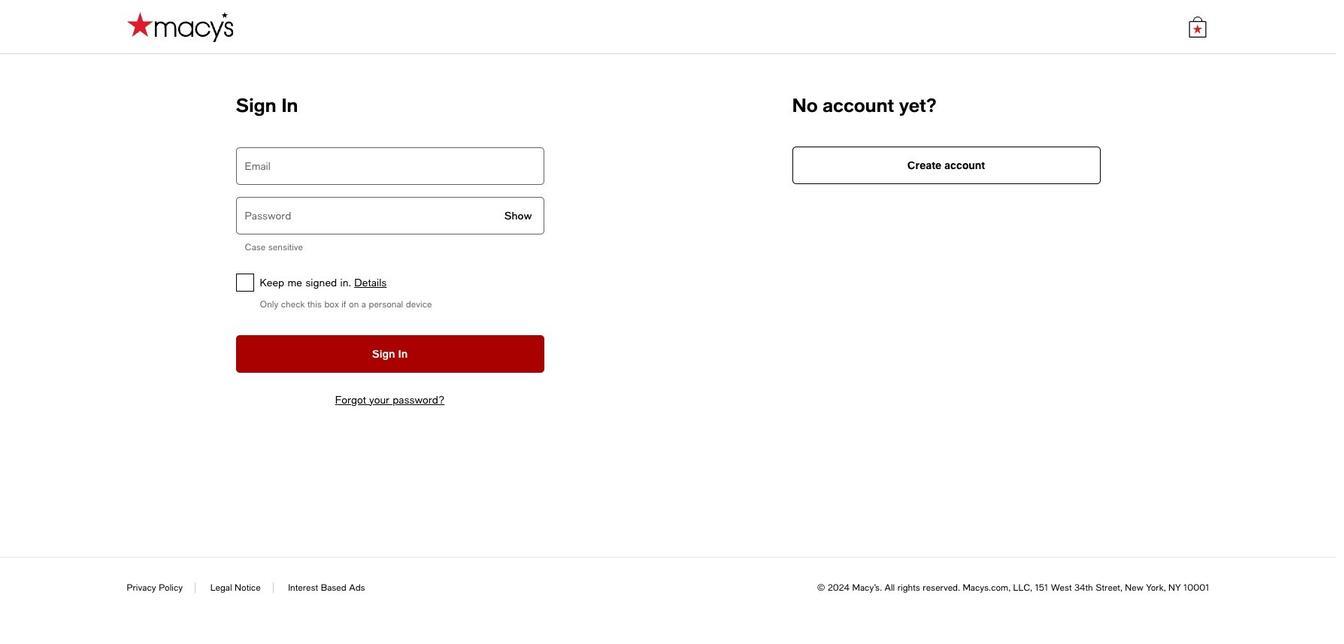 Task type: vqa. For each thing, say whether or not it's contained in the screenshot.
 password field on the left top
yes



Task type: locate. For each thing, give the bounding box(es) containing it.
  email field
[[236, 147, 544, 185]]

shopping bag has 0 items image
[[1188, 16, 1209, 37]]

None checkbox
[[236, 274, 254, 292]]

  password field
[[236, 197, 544, 235]]



